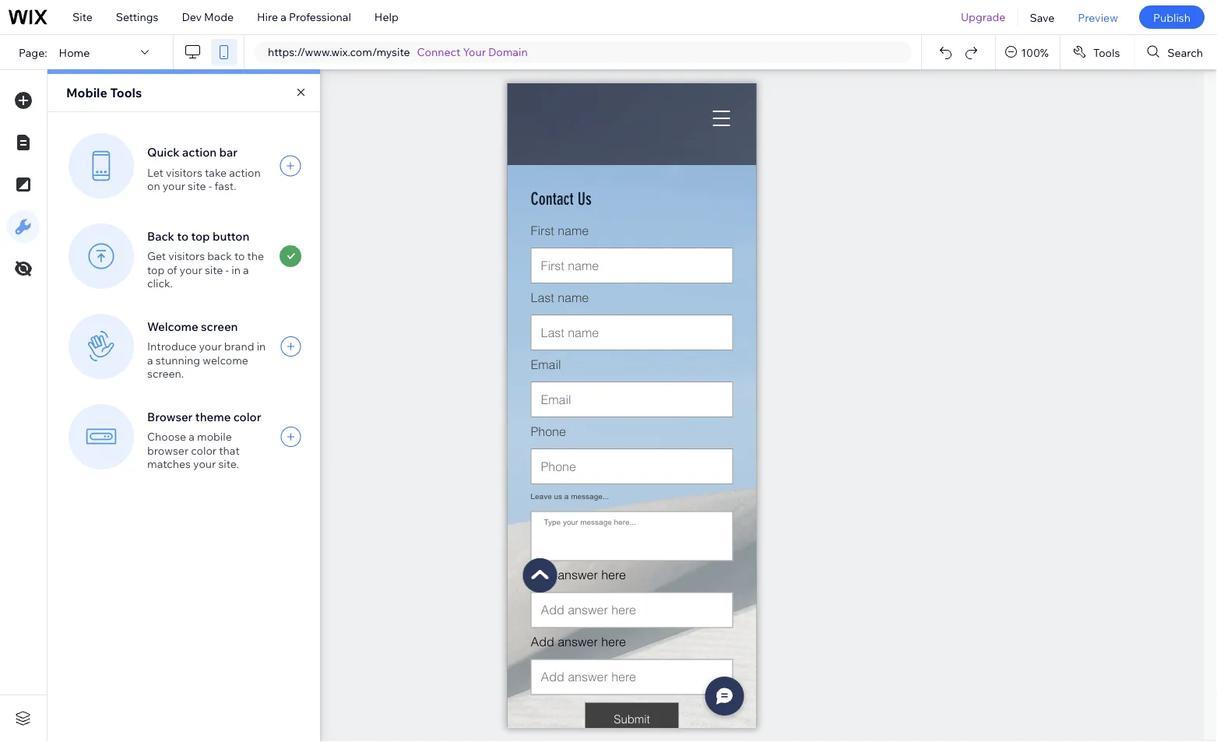 Task type: locate. For each thing, give the bounding box(es) containing it.
a right hire
[[281, 10, 287, 24]]

welcome
[[147, 319, 198, 334]]

to left the
[[234, 249, 245, 263]]

1 vertical spatial site
[[205, 263, 223, 276]]

mobile tools
[[66, 85, 142, 100]]

-
[[209, 179, 212, 193], [226, 263, 229, 276]]

a
[[281, 10, 287, 24], [243, 263, 249, 276], [147, 353, 153, 367], [189, 430, 195, 443]]

1 vertical spatial visitors
[[168, 249, 205, 263]]

tools right mobile
[[110, 85, 142, 100]]

0 vertical spatial tools
[[1094, 45, 1121, 59]]

1 vertical spatial -
[[226, 263, 229, 276]]

action up "take"
[[182, 145, 217, 160]]

search button
[[1135, 35, 1218, 69]]

visitors
[[166, 166, 202, 179], [168, 249, 205, 263]]

to
[[177, 228, 189, 243], [234, 249, 245, 263]]

0 vertical spatial -
[[209, 179, 212, 193]]

0 horizontal spatial -
[[209, 179, 212, 193]]

top up back on the left of page
[[191, 228, 210, 243]]

tools
[[1094, 45, 1121, 59], [110, 85, 142, 100]]

your
[[463, 45, 486, 59]]

in right brand
[[257, 339, 266, 353]]

in inside back to top button get visitors back to the top of your site - in a click.
[[232, 263, 241, 276]]

site
[[188, 179, 206, 193], [205, 263, 223, 276]]

0 horizontal spatial color
[[191, 443, 217, 457]]

1 vertical spatial in
[[257, 339, 266, 353]]

color right theme
[[234, 409, 261, 424]]

0 vertical spatial site
[[188, 179, 206, 193]]

tools down the preview "button" on the right top of page
[[1094, 45, 1121, 59]]

1 horizontal spatial tools
[[1094, 45, 1121, 59]]

back
[[207, 249, 232, 263]]

your down 'screen'
[[199, 339, 222, 353]]

your inside back to top button get visitors back to the top of your site - in a click.
[[180, 263, 202, 276]]

0 horizontal spatial tools
[[110, 85, 142, 100]]

visitors inside back to top button get visitors back to the top of your site - in a click.
[[168, 249, 205, 263]]

1 vertical spatial action
[[229, 166, 261, 179]]

in left the
[[232, 263, 241, 276]]

1 horizontal spatial -
[[226, 263, 229, 276]]

mobile
[[66, 85, 107, 100]]

1 vertical spatial top
[[147, 263, 165, 276]]

visitors down quick
[[166, 166, 202, 179]]

visitors right get on the left of the page
[[168, 249, 205, 263]]

0 vertical spatial top
[[191, 228, 210, 243]]

your right on
[[163, 179, 185, 193]]

introduce
[[147, 339, 197, 353]]

get
[[147, 249, 166, 263]]

top left of
[[147, 263, 165, 276]]

your
[[163, 179, 185, 193], [180, 263, 202, 276], [199, 339, 222, 353], [193, 457, 216, 471]]

take
[[205, 166, 227, 179]]

matches
[[147, 457, 191, 471]]

browser
[[147, 443, 189, 457]]

1 horizontal spatial top
[[191, 228, 210, 243]]

top
[[191, 228, 210, 243], [147, 263, 165, 276]]

bar
[[219, 145, 238, 160]]

connect
[[417, 45, 461, 59]]

hire
[[257, 10, 278, 24]]

site inside quick action bar let visitors take action on your site - fast.
[[188, 179, 206, 193]]

site inside back to top button get visitors back to the top of your site - in a click.
[[205, 263, 223, 276]]

help
[[375, 10, 399, 24]]

screen
[[201, 319, 238, 334]]

site.
[[218, 457, 239, 471]]

site down "button"
[[205, 263, 223, 276]]

in
[[232, 263, 241, 276], [257, 339, 266, 353]]

your left site.
[[193, 457, 216, 471]]

0 horizontal spatial to
[[177, 228, 189, 243]]

1 horizontal spatial color
[[234, 409, 261, 424]]

click.
[[147, 276, 173, 290]]

color left that at the left of the page
[[191, 443, 217, 457]]

1 horizontal spatial in
[[257, 339, 266, 353]]

1 vertical spatial tools
[[110, 85, 142, 100]]

home
[[59, 45, 90, 59]]

search
[[1168, 45, 1204, 59]]

0 vertical spatial in
[[232, 263, 241, 276]]

action
[[182, 145, 217, 160], [229, 166, 261, 179]]

your right of
[[180, 263, 202, 276]]

preview button
[[1067, 0, 1130, 34]]

- left the
[[226, 263, 229, 276]]

0 horizontal spatial in
[[232, 263, 241, 276]]

- left fast.
[[209, 179, 212, 193]]

- inside quick action bar let visitors take action on your site - fast.
[[209, 179, 212, 193]]

0 vertical spatial to
[[177, 228, 189, 243]]

color
[[234, 409, 261, 424], [191, 443, 217, 457]]

that
[[219, 443, 240, 457]]

a inside 'browser theme color choose a mobile browser color that matches your site.'
[[189, 430, 195, 443]]

publish button
[[1140, 5, 1205, 29]]

save
[[1030, 10, 1055, 24]]

brand
[[224, 339, 254, 353]]

quick
[[147, 145, 180, 160]]

mobile
[[197, 430, 232, 443]]

0 vertical spatial color
[[234, 409, 261, 424]]

0 vertical spatial action
[[182, 145, 217, 160]]

action down bar
[[229, 166, 261, 179]]

to right back on the top left of page
[[177, 228, 189, 243]]

1 horizontal spatial action
[[229, 166, 261, 179]]

1 horizontal spatial to
[[234, 249, 245, 263]]

site left fast.
[[188, 179, 206, 193]]

on
[[147, 179, 160, 193]]

a left stunning
[[147, 353, 153, 367]]

https://www.wix.com/mysite
[[268, 45, 410, 59]]

a right back on the left of page
[[243, 263, 249, 276]]

stunning
[[156, 353, 200, 367]]

0 vertical spatial visitors
[[166, 166, 202, 179]]

a inside back to top button get visitors back to the top of your site - in a click.
[[243, 263, 249, 276]]

dev mode
[[182, 10, 234, 24]]

a left mobile
[[189, 430, 195, 443]]

welcome screen introduce your brand in a stunning welcome screen.
[[147, 319, 266, 380]]

100% button
[[997, 35, 1060, 69]]

your inside 'browser theme color choose a mobile browser color that matches your site.'
[[193, 457, 216, 471]]



Task type: describe. For each thing, give the bounding box(es) containing it.
hire a professional
[[257, 10, 351, 24]]

of
[[167, 263, 177, 276]]

fast.
[[215, 179, 236, 193]]

publish
[[1154, 10, 1191, 24]]

your inside welcome screen introduce your brand in a stunning welcome screen.
[[199, 339, 222, 353]]

1 vertical spatial to
[[234, 249, 245, 263]]

preview
[[1078, 10, 1119, 24]]

1 vertical spatial color
[[191, 443, 217, 457]]

save button
[[1019, 0, 1067, 34]]

upgrade
[[961, 10, 1006, 24]]

https://www.wix.com/mysite connect your domain
[[268, 45, 528, 59]]

visitors inside quick action bar let visitors take action on your site - fast.
[[166, 166, 202, 179]]

browser
[[147, 409, 193, 424]]

in inside welcome screen introduce your brand in a stunning welcome screen.
[[257, 339, 266, 353]]

0 horizontal spatial top
[[147, 263, 165, 276]]

button
[[213, 228, 250, 243]]

settings
[[116, 10, 158, 24]]

the
[[247, 249, 264, 263]]

tools button
[[1061, 35, 1135, 69]]

choose
[[147, 430, 186, 443]]

100%
[[1022, 45, 1049, 59]]

site
[[72, 10, 93, 24]]

quick action bar let visitors take action on your site - fast.
[[147, 145, 261, 193]]

domain
[[489, 45, 528, 59]]

theme
[[195, 409, 231, 424]]

dev
[[182, 10, 202, 24]]

a inside welcome screen introduce your brand in a stunning welcome screen.
[[147, 353, 153, 367]]

professional
[[289, 10, 351, 24]]

tools inside "button"
[[1094, 45, 1121, 59]]

your inside quick action bar let visitors take action on your site - fast.
[[163, 179, 185, 193]]

let
[[147, 166, 163, 179]]

mode
[[204, 10, 234, 24]]

welcome
[[203, 353, 248, 367]]

screen.
[[147, 367, 184, 380]]

browser theme color choose a mobile browser color that matches your site.
[[147, 409, 261, 471]]

0 horizontal spatial action
[[182, 145, 217, 160]]

back to top button get visitors back to the top of your site - in a click.
[[147, 228, 264, 290]]

- inside back to top button get visitors back to the top of your site - in a click.
[[226, 263, 229, 276]]

back
[[147, 228, 174, 243]]



Task type: vqa. For each thing, say whether or not it's contained in the screenshot.
video & music
no



